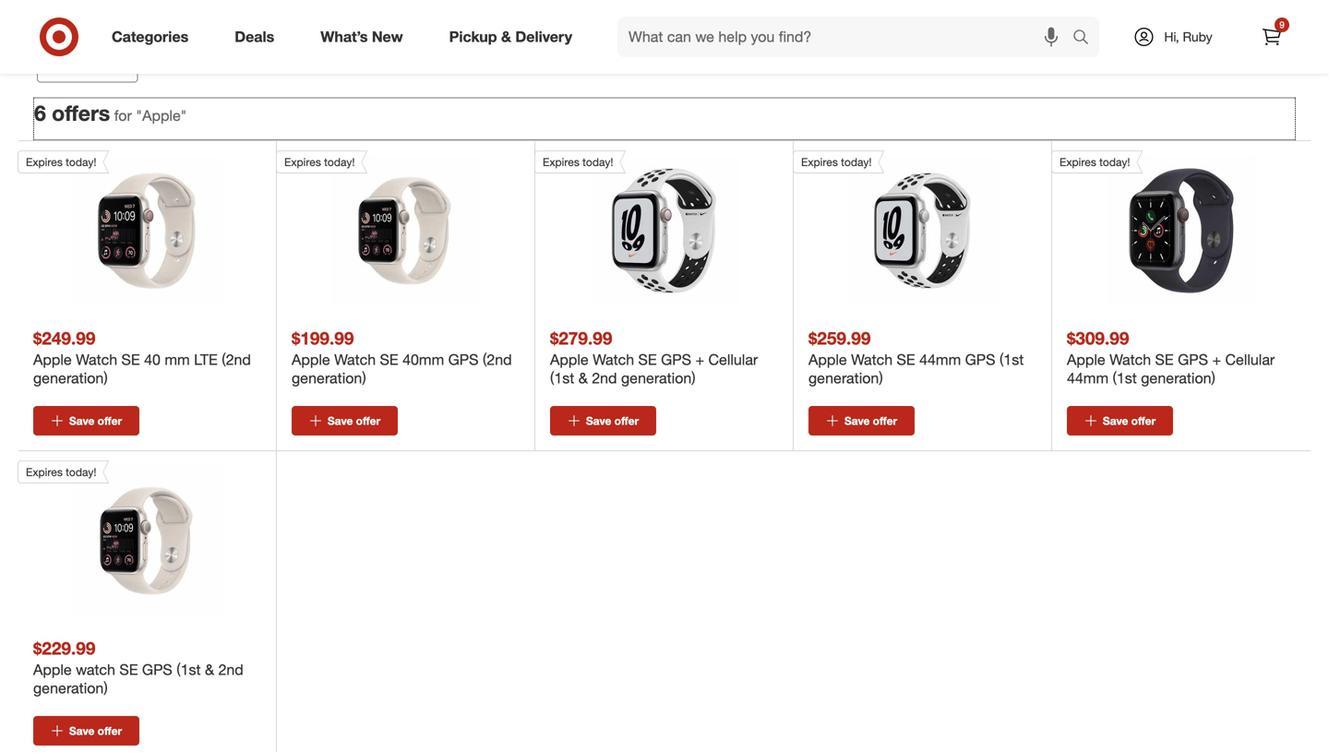 Task type: locate. For each thing, give the bounding box(es) containing it.
watch for $249.99
[[76, 351, 117, 369]]

apple inside $259.99 apple watch se 44mm gps (1st generation)
[[809, 351, 847, 369]]

save offer button for $229.99
[[33, 717, 139, 746]]

save offer button for $259.99
[[809, 406, 915, 436]]

save offer down $309.99 apple watch se gps + cellular 44mm (1st generation)
[[1103, 414, 1156, 428]]

watch inside $199.99 apple watch se 40mm gps (2nd generation)
[[334, 351, 376, 369]]

deals
[[235, 28, 274, 46]]

apple for $199.99
[[292, 351, 330, 369]]

se inside $249.99 apple watch se 40 mm lte (2nd generation)
[[121, 351, 140, 369]]

apple down $199.99
[[292, 351, 330, 369]]

2 watch from the left
[[334, 351, 376, 369]]

1 horizontal spatial 2nd
[[592, 369, 617, 387]]

apple inside $199.99 apple watch se 40mm gps (2nd generation)
[[292, 351, 330, 369]]

2 cellular from the left
[[1226, 351, 1275, 369]]

2 (2nd from the left
[[483, 351, 512, 369]]

save down $309.99 apple watch se gps + cellular 44mm (1st generation)
[[1103, 414, 1129, 428]]

mm
[[165, 351, 190, 369]]

deals link
[[219, 17, 298, 57]]

save down watch
[[69, 724, 95, 738]]

expires for $259.99
[[801, 155, 838, 169]]

expires today! for $249.99
[[26, 155, 96, 169]]

gps
[[448, 351, 479, 369], [661, 351, 692, 369], [965, 351, 996, 369], [1178, 351, 1209, 369], [142, 661, 172, 679]]

& inside the $229.99 apple watch se gps (1st & 2nd generation)
[[205, 661, 214, 679]]

generation) inside $249.99 apple watch se 40 mm lte (2nd generation)
[[33, 369, 108, 387]]

0 horizontal spatial cellular
[[709, 351, 758, 369]]

(1st inside $259.99 apple watch se 44mm gps (1st generation)
[[1000, 351, 1024, 369]]

apple down $279.99
[[550, 351, 589, 369]]

2 vertical spatial &
[[205, 661, 214, 679]]

save down $249.99
[[69, 414, 95, 428]]

today! for $249.99
[[66, 155, 96, 169]]

save offer button for $249.99
[[33, 406, 139, 436]]

hi,
[[1165, 29, 1180, 45]]

$259.99 apple watch se 44mm gps (1st generation)
[[809, 328, 1024, 387]]

apple for $249.99
[[33, 351, 72, 369]]

& inside $279.99 apple watch se gps + cellular (1st & 2nd generation)
[[579, 369, 588, 387]]

gps inside $259.99 apple watch se 44mm gps (1st generation)
[[965, 351, 996, 369]]

0 horizontal spatial &
[[205, 661, 214, 679]]

pickup & delivery
[[449, 28, 572, 46]]

(2nd right 40mm
[[483, 351, 512, 369]]

save offer button down watch
[[33, 717, 139, 746]]

1 horizontal spatial 44mm
[[1067, 369, 1109, 387]]

save offer button down $309.99 apple watch se gps + cellular 44mm (1st generation)
[[1067, 406, 1174, 436]]

expires for $229.99
[[26, 465, 63, 479]]

apple inside $279.99 apple watch se gps + cellular (1st & 2nd generation)
[[550, 351, 589, 369]]

4 watch from the left
[[851, 351, 893, 369]]

0 horizontal spatial "
[[136, 106, 142, 124]]

today! for $229.99
[[66, 465, 96, 479]]

6
[[34, 100, 46, 126]]

watch down $259.99
[[851, 351, 893, 369]]

1 + from the left
[[696, 351, 705, 369]]

cellular
[[709, 351, 758, 369], [1226, 351, 1275, 369]]

watch
[[76, 351, 117, 369], [334, 351, 376, 369], [593, 351, 634, 369], [851, 351, 893, 369], [1110, 351, 1151, 369]]

what's new
[[321, 28, 403, 46]]

1 horizontal spatial (2nd
[[483, 351, 512, 369]]

apple for $309.99
[[1067, 351, 1106, 369]]

save down $199.99
[[328, 414, 353, 428]]

expires today! button
[[18, 151, 222, 306], [276, 151, 481, 306], [535, 151, 739, 306], [793, 151, 998, 306], [1052, 151, 1257, 306], [18, 461, 222, 616]]

+
[[696, 351, 705, 369], [1213, 351, 1222, 369]]

pickup & delivery link
[[434, 17, 596, 57]]

cellular inside $279.99 apple watch se gps + cellular (1st & 2nd generation)
[[709, 351, 758, 369]]

expires today! button for $199.99
[[276, 151, 481, 306]]

save offer down $199.99 apple watch se 40mm gps (2nd generation)
[[328, 414, 381, 428]]

save offer button down $199.99 apple watch se 40mm gps (2nd generation)
[[292, 406, 398, 436]]

se inside the $229.99 apple watch se gps (1st & 2nd generation)
[[119, 661, 138, 679]]

save offer for $279.99
[[586, 414, 639, 428]]

save offer button for $199.99
[[292, 406, 398, 436]]

expires today! for $309.99
[[1060, 155, 1131, 169]]

+ inside $309.99 apple watch se gps + cellular 44mm (1st generation)
[[1213, 351, 1222, 369]]

watch
[[76, 661, 115, 679]]

offer
[[52, 100, 99, 126], [98, 414, 122, 428], [356, 414, 381, 428], [615, 414, 639, 428], [873, 414, 898, 428], [1132, 414, 1156, 428], [98, 724, 122, 738]]

s
[[99, 100, 110, 126]]

save offer button for $309.99
[[1067, 406, 1174, 436]]

today!
[[66, 155, 96, 169], [324, 155, 355, 169], [583, 155, 613, 169], [841, 155, 872, 169], [1100, 155, 1131, 169], [66, 465, 96, 479]]

expires today! button for $259.99
[[793, 151, 998, 306]]

today! for $279.99
[[583, 155, 613, 169]]

apple right for
[[142, 106, 180, 124]]

se inside $309.99 apple watch se gps + cellular 44mm (1st generation)
[[1156, 351, 1174, 369]]

expires for $279.99
[[543, 155, 580, 169]]

1 watch from the left
[[76, 351, 117, 369]]

$309.99 apple watch se gps + cellular 44mm (1st generation)
[[1067, 328, 1275, 387]]

apple inside the 6 offer s for " apple "
[[142, 106, 180, 124]]

apple down $259.99
[[809, 351, 847, 369]]

apple inside $309.99 apple watch se gps + cellular 44mm (1st generation)
[[1067, 351, 1106, 369]]

1 horizontal spatial cellular
[[1226, 351, 1275, 369]]

save offer for $259.99
[[845, 414, 898, 428]]

delivery
[[516, 28, 572, 46]]

$279.99
[[550, 328, 613, 349]]

generation) inside $279.99 apple watch se gps + cellular (1st & 2nd generation)
[[621, 369, 696, 387]]

watch for $259.99
[[851, 351, 893, 369]]

0 vertical spatial 44mm
[[920, 351, 961, 369]]

44mm inside $259.99 apple watch se 44mm gps (1st generation)
[[920, 351, 961, 369]]

"
[[136, 106, 142, 124], [180, 106, 187, 124]]

se
[[121, 351, 140, 369], [380, 351, 399, 369], [639, 351, 657, 369], [897, 351, 916, 369], [1156, 351, 1174, 369], [119, 661, 138, 679]]

gps for $229.99
[[142, 661, 172, 679]]

offer down $199.99 apple watch se 40mm gps (2nd generation)
[[356, 414, 381, 428]]

offer for $259.99
[[873, 414, 898, 428]]

gps inside $199.99 apple watch se 40mm gps (2nd generation)
[[448, 351, 479, 369]]

save offer button
[[33, 406, 139, 436], [292, 406, 398, 436], [550, 406, 656, 436], [809, 406, 915, 436], [1067, 406, 1174, 436], [33, 717, 139, 746]]

expires today!
[[26, 155, 96, 169], [284, 155, 355, 169], [543, 155, 613, 169], [801, 155, 872, 169], [1060, 155, 1131, 169], [26, 465, 96, 479]]

$249.99
[[33, 328, 95, 349]]

save offer button down $279.99 apple watch se gps + cellular (1st & 2nd generation)
[[550, 406, 656, 436]]

watch down $309.99
[[1110, 351, 1151, 369]]

gps for $279.99
[[661, 351, 692, 369]]

save for $309.99
[[1103, 414, 1129, 428]]

watch down $249.99
[[76, 351, 117, 369]]

save down $259.99
[[845, 414, 870, 428]]

apple for $229.99
[[33, 661, 72, 679]]

se inside $259.99 apple watch se 44mm gps (1st generation)
[[897, 351, 916, 369]]

watch for $199.99
[[334, 351, 376, 369]]

offer down $259.99 apple watch se 44mm gps (1st generation)
[[873, 414, 898, 428]]

apple down $229.99
[[33, 661, 72, 679]]

1 horizontal spatial "
[[180, 106, 187, 124]]

generation)
[[33, 369, 108, 387], [292, 369, 366, 387], [621, 369, 696, 387], [809, 369, 883, 387], [1141, 369, 1216, 387], [33, 680, 108, 698]]

0 horizontal spatial +
[[696, 351, 705, 369]]

offer down $249.99 apple watch se 40 mm lte (2nd generation)
[[98, 414, 122, 428]]

apple for $279.99
[[550, 351, 589, 369]]

what's new link
[[305, 17, 426, 57]]

gps inside $309.99 apple watch se gps + cellular 44mm (1st generation)
[[1178, 351, 1209, 369]]

apple for $259.99
[[809, 351, 847, 369]]

1 vertical spatial &
[[579, 369, 588, 387]]

save down $279.99 apple watch se gps + cellular (1st & 2nd generation)
[[586, 414, 612, 428]]

save offer button for $279.99
[[550, 406, 656, 436]]

save offer down $249.99 apple watch se 40 mm lte (2nd generation)
[[69, 414, 122, 428]]

save offer down $259.99 apple watch se 44mm gps (1st generation)
[[845, 414, 898, 428]]

5 watch from the left
[[1110, 351, 1151, 369]]

save offer for $199.99
[[328, 414, 381, 428]]

1 (2nd from the left
[[222, 351, 251, 369]]

watch inside $249.99 apple watch se 40 mm lte (2nd generation)
[[76, 351, 117, 369]]

se for $309.99
[[1156, 351, 1174, 369]]

0 horizontal spatial (2nd
[[222, 351, 251, 369]]

1 horizontal spatial +
[[1213, 351, 1222, 369]]

2nd inside the $229.99 apple watch se gps (1st & 2nd generation)
[[218, 661, 244, 679]]

$199.99
[[292, 328, 354, 349]]

offer down watch
[[98, 724, 122, 738]]

1 " from the left
[[136, 106, 142, 124]]

(1st
[[1000, 351, 1024, 369], [550, 369, 575, 387], [1113, 369, 1137, 387], [177, 661, 201, 679]]

1 vertical spatial 2nd
[[218, 661, 244, 679]]

save offer
[[69, 414, 122, 428], [328, 414, 381, 428], [586, 414, 639, 428], [845, 414, 898, 428], [1103, 414, 1156, 428], [69, 724, 122, 738]]

se inside $199.99 apple watch se 40mm gps (2nd generation)
[[380, 351, 399, 369]]

watch inside $309.99 apple watch se gps + cellular 44mm (1st generation)
[[1110, 351, 1151, 369]]

(1st inside $309.99 apple watch se gps + cellular 44mm (1st generation)
[[1113, 369, 1137, 387]]

9
[[1280, 19, 1285, 30]]

0 vertical spatial &
[[501, 28, 511, 46]]

apple down $309.99
[[1067, 351, 1106, 369]]

1 cellular from the left
[[709, 351, 758, 369]]

44mm inside $309.99 apple watch se gps + cellular 44mm (1st generation)
[[1067, 369, 1109, 387]]

offer for $199.99
[[356, 414, 381, 428]]

(2nd
[[222, 351, 251, 369], [483, 351, 512, 369]]

2nd inside $279.99 apple watch se gps + cellular (1st & 2nd generation)
[[592, 369, 617, 387]]

save offer button down $249.99 apple watch se 40 mm lte (2nd generation)
[[33, 406, 139, 436]]

lte
[[194, 351, 218, 369]]

save offer down $279.99 apple watch se gps + cellular (1st & 2nd generation)
[[586, 414, 639, 428]]

watch inside $259.99 apple watch se 44mm gps (1st generation)
[[851, 351, 893, 369]]

save for $229.99
[[69, 724, 95, 738]]

1 horizontal spatial &
[[501, 28, 511, 46]]

cellular for $279.99
[[709, 351, 758, 369]]

40mm
[[403, 351, 444, 369]]

44mm
[[920, 351, 961, 369], [1067, 369, 1109, 387]]

0 horizontal spatial 2nd
[[218, 661, 244, 679]]

apple
[[142, 106, 180, 124], [33, 351, 72, 369], [292, 351, 330, 369], [550, 351, 589, 369], [809, 351, 847, 369], [1067, 351, 1106, 369], [33, 661, 72, 679]]

&
[[501, 28, 511, 46], [579, 369, 588, 387], [205, 661, 214, 679]]

$229.99 apple watch se gps (1st & 2nd generation)
[[33, 638, 244, 698]]

(2nd right lte
[[222, 351, 251, 369]]

expires today! button for $309.99
[[1052, 151, 1257, 306]]

today! for $259.99
[[841, 155, 872, 169]]

se inside $279.99 apple watch se gps + cellular (1st & 2nd generation)
[[639, 351, 657, 369]]

apple inside the $229.99 apple watch se gps (1st & 2nd generation)
[[33, 661, 72, 679]]

save
[[69, 414, 95, 428], [328, 414, 353, 428], [586, 414, 612, 428], [845, 414, 870, 428], [1103, 414, 1129, 428], [69, 724, 95, 738]]

2nd
[[592, 369, 617, 387], [218, 661, 244, 679]]

se for $259.99
[[897, 351, 916, 369]]

watch down $199.99
[[334, 351, 376, 369]]

0 horizontal spatial 44mm
[[920, 351, 961, 369]]

save offer button down $259.99 apple watch se 44mm gps (1st generation)
[[809, 406, 915, 436]]

cellular inside $309.99 apple watch se gps + cellular 44mm (1st generation)
[[1226, 351, 1275, 369]]

gps inside the $229.99 apple watch se gps (1st & 2nd generation)
[[142, 661, 172, 679]]

expires today! button for $249.99
[[18, 151, 222, 306]]

gps for $309.99
[[1178, 351, 1209, 369]]

generation) inside $259.99 apple watch se 44mm gps (1st generation)
[[809, 369, 883, 387]]

expires
[[26, 155, 63, 169], [284, 155, 321, 169], [543, 155, 580, 169], [801, 155, 838, 169], [1060, 155, 1097, 169], [26, 465, 63, 479]]

+ inside $279.99 apple watch se gps + cellular (1st & 2nd generation)
[[696, 351, 705, 369]]

save for $199.99
[[328, 414, 353, 428]]

offer down $309.99 apple watch se gps + cellular 44mm (1st generation)
[[1132, 414, 1156, 428]]

watch inside $279.99 apple watch se gps + cellular (1st & 2nd generation)
[[593, 351, 634, 369]]

2 + from the left
[[1213, 351, 1222, 369]]

1 vertical spatial 44mm
[[1067, 369, 1109, 387]]

watch for $309.99
[[1110, 351, 1151, 369]]

gps inside $279.99 apple watch se gps + cellular (1st & 2nd generation)
[[661, 351, 692, 369]]

6 offer s for " apple "
[[34, 100, 187, 126]]

0 vertical spatial 2nd
[[592, 369, 617, 387]]

today! for $309.99
[[1100, 155, 1131, 169]]

save offer down watch
[[69, 724, 122, 738]]

apple down $249.99
[[33, 351, 72, 369]]

apple inside $249.99 apple watch se 40 mm lte (2nd generation)
[[33, 351, 72, 369]]

2 horizontal spatial &
[[579, 369, 588, 387]]

3 watch from the left
[[593, 351, 634, 369]]

watch down $279.99
[[593, 351, 634, 369]]

40
[[144, 351, 161, 369]]

offer down $279.99 apple watch se gps + cellular (1st & 2nd generation)
[[615, 414, 639, 428]]



Task type: describe. For each thing, give the bounding box(es) containing it.
$309.99
[[1067, 328, 1130, 349]]

$249.99 apple watch se 40 mm lte (2nd generation)
[[33, 328, 251, 387]]

ruby
[[1183, 29, 1213, 45]]

offer for $249.99
[[98, 414, 122, 428]]

$259.99
[[809, 328, 871, 349]]

expires for $199.99
[[284, 155, 321, 169]]

What can we help you find? suggestions appear below search field
[[618, 17, 1078, 57]]

categories
[[112, 28, 189, 46]]

today! for $199.99
[[324, 155, 355, 169]]

2 " from the left
[[180, 106, 187, 124]]

new
[[372, 28, 403, 46]]

pickup
[[449, 28, 497, 46]]

save offer for $229.99
[[69, 724, 122, 738]]

expires for $309.99
[[1060, 155, 1097, 169]]

offer for $309.99
[[1132, 414, 1156, 428]]

hi, ruby
[[1165, 29, 1213, 45]]

save for $259.99
[[845, 414, 870, 428]]

what's
[[321, 28, 368, 46]]

expires for $249.99
[[26, 155, 63, 169]]

generation) inside the $229.99 apple watch se gps (1st & 2nd generation)
[[33, 680, 108, 698]]

9 link
[[1252, 17, 1293, 57]]

save offer for $249.99
[[69, 414, 122, 428]]

save offer for $309.99
[[1103, 414, 1156, 428]]

categories link
[[96, 17, 212, 57]]

(1st inside the $229.99 apple watch se gps (1st & 2nd generation)
[[177, 661, 201, 679]]

se for $249.99
[[121, 351, 140, 369]]

(2nd inside $249.99 apple watch se 40 mm lte (2nd generation)
[[222, 351, 251, 369]]

expires today! button for $279.99
[[535, 151, 739, 306]]

se for $199.99
[[380, 351, 399, 369]]

expires today! for $259.99
[[801, 155, 872, 169]]

expires today! for $199.99
[[284, 155, 355, 169]]

+ for $279.99
[[696, 351, 705, 369]]

for
[[114, 106, 132, 124]]

expires today! for $279.99
[[543, 155, 613, 169]]

$199.99 apple watch se 40mm gps (2nd generation)
[[292, 328, 512, 387]]

+ for $309.99
[[1213, 351, 1222, 369]]

save for $249.99
[[69, 414, 95, 428]]

(2nd inside $199.99 apple watch se 40mm gps (2nd generation)
[[483, 351, 512, 369]]

se for $279.99
[[639, 351, 657, 369]]

offer for $229.99
[[98, 724, 122, 738]]

expires today! for $229.99
[[26, 465, 96, 479]]

generation) inside $309.99 apple watch se gps + cellular 44mm (1st generation)
[[1141, 369, 1216, 387]]

search
[[1065, 30, 1109, 48]]

expires today! button for $229.99
[[18, 461, 222, 616]]

save for $279.99
[[586, 414, 612, 428]]

search button
[[1065, 17, 1109, 61]]

$229.99
[[33, 638, 95, 659]]

generation) inside $199.99 apple watch se 40mm gps (2nd generation)
[[292, 369, 366, 387]]

offer for $279.99
[[615, 414, 639, 428]]

cellular for $309.99
[[1226, 351, 1275, 369]]

watch for $279.99
[[593, 351, 634, 369]]

offer right 6
[[52, 100, 99, 126]]

$279.99 apple watch se gps + cellular (1st & 2nd generation)
[[550, 328, 758, 387]]

(1st inside $279.99 apple watch se gps + cellular (1st & 2nd generation)
[[550, 369, 575, 387]]

se for $229.99
[[119, 661, 138, 679]]



Task type: vqa. For each thing, say whether or not it's contained in the screenshot.
5th 7:00am from the bottom of the page
no



